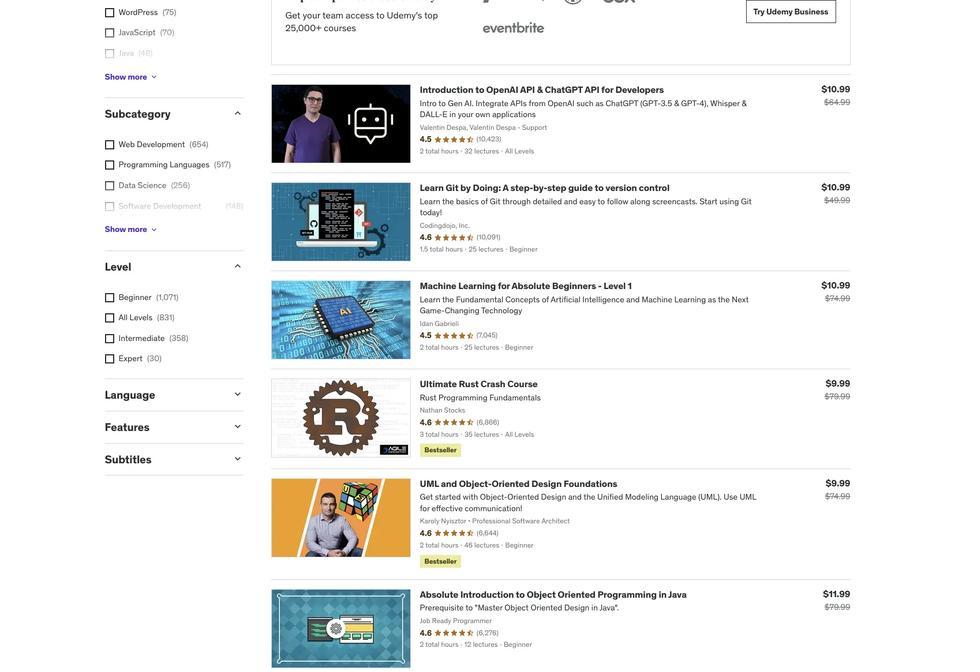 Task type: describe. For each thing, give the bounding box(es) containing it.
languages
[[170, 160, 209, 170]]

try
[[753, 6, 765, 17]]

small image
[[232, 260, 243, 272]]

wordpress (75)
[[119, 7, 176, 17]]

1
[[628, 280, 632, 292]]

small image for subcategory
[[232, 107, 243, 119]]

team
[[322, 9, 343, 21]]

learn git by doing: a step-by-step guide to version control link
[[420, 182, 670, 194]]

0 horizontal spatial oriented
[[492, 478, 530, 489]]

show for java
[[105, 71, 126, 82]]

xsmall image for intermediate
[[105, 334, 114, 343]]

web
[[119, 139, 135, 149]]

machine learning for absolute beginners - level 1 link
[[420, 280, 632, 292]]

$64.99
[[824, 97, 850, 108]]

expert
[[119, 353, 143, 364]]

1 vertical spatial introduction
[[460, 589, 514, 600]]

javascript (70)
[[119, 27, 174, 38]]

all
[[119, 312, 128, 323]]

$9.99 for uml and object-oriented design foundations
[[826, 477, 850, 489]]

git
[[446, 182, 458, 194]]

(517)
[[214, 160, 231, 170]]

language button
[[105, 388, 222, 402]]

1 vertical spatial absolute
[[420, 589, 458, 600]]

uml and object-oriented design foundations link
[[420, 478, 617, 489]]

to inside get your team access to udemy's top 25,000+ courses
[[376, 9, 385, 21]]

business
[[794, 6, 828, 17]]

(358)
[[169, 333, 188, 343]]

features button
[[105, 420, 222, 434]]

3 $10.99 from the top
[[821, 279, 850, 291]]

control
[[639, 182, 670, 194]]

web development (654)
[[119, 139, 208, 149]]

design
[[532, 478, 562, 489]]

uml
[[420, 478, 439, 489]]

&
[[537, 84, 543, 95]]

0 vertical spatial java
[[119, 48, 134, 58]]

ultimate
[[420, 378, 457, 390]]

by
[[460, 182, 471, 194]]

xsmall image for data science
[[105, 181, 114, 190]]

1 api from the left
[[520, 84, 535, 95]]

(48)
[[139, 48, 153, 58]]

chatgpt
[[545, 84, 583, 95]]

(256)
[[171, 180, 190, 190]]

foundations
[[564, 478, 617, 489]]

version
[[606, 182, 637, 194]]

$74.99 for $9.99
[[825, 491, 850, 501]]

xsmall image for web development
[[105, 140, 114, 149]]

development for software
[[153, 201, 201, 211]]

subtitles
[[105, 452, 151, 466]]

absolute introduction to object oriented programming in java
[[420, 589, 687, 600]]

development for web
[[137, 139, 185, 149]]

$9.99 $74.99
[[825, 477, 850, 501]]

show more for data
[[105, 224, 147, 235]]

more for science
[[128, 224, 147, 235]]

udemy's
[[387, 9, 422, 21]]

eventbrite image
[[480, 16, 546, 42]]

xsmall image for software development tools
[[105, 202, 114, 211]]

introduction to openai api & chatgpt api for developers link
[[420, 84, 664, 95]]

learn
[[420, 182, 444, 194]]

0 vertical spatial introduction
[[420, 84, 473, 95]]

show for data
[[105, 224, 126, 235]]

top
[[424, 9, 438, 21]]

uml and object-oriented design foundations
[[420, 478, 617, 489]]

$9.99 $79.99
[[825, 378, 850, 402]]

ultimate rust crash course
[[420, 378, 538, 390]]

(30)
[[147, 353, 162, 364]]

0 vertical spatial for
[[601, 84, 613, 95]]

$9.99 for ultimate rust crash course
[[826, 378, 850, 389]]

step-
[[510, 182, 533, 194]]

levels
[[130, 312, 153, 323]]

volkswagen image
[[560, 0, 585, 7]]

25,000+
[[285, 22, 322, 34]]

data
[[119, 180, 136, 190]]

language
[[105, 388, 155, 402]]

(831)
[[157, 312, 175, 323]]

xsmall image for java
[[105, 49, 114, 58]]

course
[[507, 378, 538, 390]]

wordpress
[[119, 7, 158, 17]]

xsmall image for javascript
[[105, 28, 114, 38]]

xsmall image for all levels
[[105, 314, 114, 323]]

$10.99 for developers
[[821, 83, 850, 95]]

object-
[[459, 478, 492, 489]]

$11.99
[[823, 588, 850, 600]]

try udemy business link
[[746, 0, 836, 23]]

more for (48)
[[128, 71, 147, 82]]

crash
[[481, 378, 505, 390]]

your
[[303, 9, 320, 21]]

all levels (831)
[[119, 312, 175, 323]]

science
[[138, 180, 166, 190]]

intermediate (358)
[[119, 333, 188, 343]]

data science (256)
[[119, 180, 190, 190]]

$11.99 $79.99
[[823, 588, 850, 612]]

access
[[346, 9, 374, 21]]

xsmall image for programming languages
[[105, 161, 114, 170]]

courses
[[324, 22, 356, 34]]

a
[[503, 182, 509, 194]]

try udemy business
[[753, 6, 828, 17]]

$79.99 for $11.99
[[825, 602, 850, 612]]



Task type: locate. For each thing, give the bounding box(es) containing it.
1 horizontal spatial for
[[601, 84, 613, 95]]

0 vertical spatial level
[[105, 260, 131, 273]]

1 show more button from the top
[[105, 65, 159, 88]]

0 vertical spatial oriented
[[492, 478, 530, 489]]

2 $10.99 from the top
[[821, 181, 850, 193]]

(654)
[[190, 139, 208, 149]]

0 horizontal spatial programming
[[119, 160, 168, 170]]

1 vertical spatial more
[[128, 224, 147, 235]]

show more button down java (48)
[[105, 65, 159, 88]]

show more button for data
[[105, 218, 159, 241]]

level right -
[[604, 280, 626, 292]]

tools
[[119, 212, 137, 222]]

introduction to openai api & chatgpt api for developers
[[420, 84, 664, 95]]

xsmall image
[[105, 28, 114, 38], [105, 49, 114, 58], [105, 140, 114, 149], [105, 161, 114, 170], [105, 181, 114, 190], [149, 225, 159, 234], [105, 314, 114, 323], [105, 334, 114, 343]]

1 horizontal spatial api
[[585, 84, 599, 95]]

0 horizontal spatial level
[[105, 260, 131, 273]]

intermediate
[[119, 333, 165, 343]]

oriented
[[492, 478, 530, 489], [558, 589, 596, 600]]

to right access
[[376, 9, 385, 21]]

1 vertical spatial $9.99
[[826, 477, 850, 489]]

software
[[119, 201, 151, 211]]

1 vertical spatial for
[[498, 280, 510, 292]]

rust
[[459, 378, 479, 390]]

2 $9.99 from the top
[[826, 477, 850, 489]]

1 $10.99 from the top
[[821, 83, 850, 95]]

2 vertical spatial $10.99
[[821, 279, 850, 291]]

0 vertical spatial development
[[137, 139, 185, 149]]

development down (256)
[[153, 201, 201, 211]]

0 horizontal spatial for
[[498, 280, 510, 292]]

object
[[527, 589, 556, 600]]

by-
[[533, 182, 547, 194]]

for
[[601, 84, 613, 95], [498, 280, 510, 292]]

$9.99 inside $9.99 $79.99
[[826, 378, 850, 389]]

machine
[[420, 280, 456, 292]]

-
[[598, 280, 602, 292]]

1 $79.99 from the top
[[825, 391, 850, 402]]

absolute introduction to object oriented programming in java link
[[420, 589, 687, 600]]

$74.99 inside $10.99 $74.99
[[825, 293, 850, 304]]

(75)
[[163, 7, 176, 17]]

java (48)
[[119, 48, 153, 58]]

0 horizontal spatial absolute
[[420, 589, 458, 600]]

ultimate rust crash course link
[[420, 378, 538, 390]]

xsmall image
[[105, 8, 114, 17], [149, 72, 159, 81], [105, 202, 114, 211], [105, 293, 114, 302], [105, 355, 114, 364]]

more down java (48)
[[128, 71, 147, 82]]

2 small image from the top
[[232, 388, 243, 400]]

1 horizontal spatial programming
[[598, 589, 657, 600]]

2 $74.99 from the top
[[825, 491, 850, 501]]

development inside software development tools
[[153, 201, 201, 211]]

introduction left openai
[[420, 84, 473, 95]]

subcategory
[[105, 107, 171, 121]]

1 vertical spatial $74.99
[[825, 491, 850, 501]]

0 vertical spatial $9.99
[[826, 378, 850, 389]]

xsmall image for wordpress
[[105, 8, 114, 17]]

2 more from the top
[[128, 224, 147, 235]]

development up programming languages (517)
[[137, 139, 185, 149]]

0 vertical spatial $79.99
[[825, 391, 850, 402]]

absolute
[[512, 280, 550, 292], [420, 589, 458, 600]]

to left openai
[[475, 84, 484, 95]]

1 $74.99 from the top
[[825, 293, 850, 304]]

java right in
[[668, 589, 687, 600]]

expert (30)
[[119, 353, 162, 364]]

programming up science
[[119, 160, 168, 170]]

(1,071)
[[156, 292, 179, 302]]

oriented left design
[[492, 478, 530, 489]]

software development tools
[[119, 201, 201, 222]]

1 vertical spatial $10.99
[[821, 181, 850, 193]]

1 show from the top
[[105, 71, 126, 82]]

api left "&"
[[520, 84, 535, 95]]

(70)
[[160, 27, 174, 38]]

features
[[105, 420, 149, 434]]

java
[[119, 48, 134, 58], [668, 589, 687, 600]]

$74.99
[[825, 293, 850, 304], [825, 491, 850, 501]]

xsmall image for beginner
[[105, 293, 114, 302]]

1 vertical spatial oriented
[[558, 589, 596, 600]]

subcategory button
[[105, 107, 222, 121]]

to right guide
[[595, 182, 604, 194]]

openai
[[486, 84, 518, 95]]

1 vertical spatial $79.99
[[825, 602, 850, 612]]

and
[[441, 478, 457, 489]]

1 horizontal spatial oriented
[[558, 589, 596, 600]]

api
[[520, 84, 535, 95], [585, 84, 599, 95]]

introduction
[[420, 84, 473, 95], [460, 589, 514, 600]]

1 horizontal spatial level
[[604, 280, 626, 292]]

for right learning
[[498, 280, 510, 292]]

xsmall image left the expert
[[105, 355, 114, 364]]

box image
[[599, 0, 638, 7]]

$10.99 for guide
[[821, 181, 850, 193]]

level
[[105, 260, 131, 273], [604, 280, 626, 292]]

beginner
[[119, 292, 152, 302]]

nasdaq image
[[480, 0, 546, 7]]

show more button
[[105, 65, 159, 88], [105, 218, 159, 241]]

show more down tools
[[105, 224, 147, 235]]

udemy
[[766, 6, 793, 17]]

show more button for java
[[105, 65, 159, 88]]

2 api from the left
[[585, 84, 599, 95]]

1 vertical spatial show more
[[105, 224, 147, 235]]

$9.99 inside $9.99 $74.99
[[826, 477, 850, 489]]

get your team access to udemy's top 25,000+ courses
[[285, 9, 438, 34]]

show more button down software
[[105, 218, 159, 241]]

api right chatgpt
[[585, 84, 599, 95]]

$10.99 $64.99
[[821, 83, 850, 108]]

get
[[285, 9, 300, 21]]

1 horizontal spatial java
[[668, 589, 687, 600]]

$79.99 for $9.99
[[825, 391, 850, 402]]

(148)
[[226, 201, 243, 211]]

oriented right the object
[[558, 589, 596, 600]]

0 vertical spatial show more
[[105, 71, 147, 82]]

1 more from the top
[[128, 71, 147, 82]]

0 vertical spatial programming
[[119, 160, 168, 170]]

to left the object
[[516, 589, 525, 600]]

3 small image from the top
[[232, 421, 243, 432]]

xsmall image for expert
[[105, 355, 114, 364]]

1 horizontal spatial absolute
[[512, 280, 550, 292]]

4 small image from the top
[[232, 453, 243, 464]]

2 show from the top
[[105, 224, 126, 235]]

javascript
[[119, 27, 156, 38]]

0 vertical spatial more
[[128, 71, 147, 82]]

java left (48)
[[119, 48, 134, 58]]

more down tools
[[128, 224, 147, 235]]

show more for java
[[105, 71, 147, 82]]

small image
[[232, 107, 243, 119], [232, 388, 243, 400], [232, 421, 243, 432], [232, 453, 243, 464]]

show more down java (48)
[[105, 71, 147, 82]]

xsmall image left beginner
[[105, 293, 114, 302]]

2 $79.99 from the top
[[825, 602, 850, 612]]

show down tools
[[105, 224, 126, 235]]

development
[[137, 139, 185, 149], [153, 201, 201, 211]]

show
[[105, 71, 126, 82], [105, 224, 126, 235]]

0 vertical spatial show
[[105, 71, 126, 82]]

1 vertical spatial development
[[153, 201, 201, 211]]

xsmall image left "wordpress"
[[105, 8, 114, 17]]

xsmall image left software
[[105, 202, 114, 211]]

0 vertical spatial $10.99
[[821, 83, 850, 95]]

small image for language
[[232, 388, 243, 400]]

level up beginner
[[105, 260, 131, 273]]

1 small image from the top
[[232, 107, 243, 119]]

0 horizontal spatial api
[[520, 84, 535, 95]]

programming left in
[[598, 589, 657, 600]]

$79.99 inside the $11.99 $79.99
[[825, 602, 850, 612]]

in
[[659, 589, 667, 600]]

show more
[[105, 71, 147, 82], [105, 224, 147, 235]]

xsmall image down (48)
[[149, 72, 159, 81]]

$10.99 $49.99
[[821, 181, 850, 206]]

guide
[[568, 182, 593, 194]]

introduction left the object
[[460, 589, 514, 600]]

1 $9.99 from the top
[[826, 378, 850, 389]]

show down java (48)
[[105, 71, 126, 82]]

programming languages (517)
[[119, 160, 231, 170]]

0 horizontal spatial java
[[119, 48, 134, 58]]

small image for features
[[232, 421, 243, 432]]

$49.99
[[824, 195, 850, 206]]

subtitles button
[[105, 452, 222, 466]]

beginners
[[552, 280, 596, 292]]

developers
[[615, 84, 664, 95]]

doing:
[[473, 182, 501, 194]]

$9.99
[[826, 378, 850, 389], [826, 477, 850, 489]]

step
[[547, 182, 566, 194]]

2 show more button from the top
[[105, 218, 159, 241]]

1 vertical spatial show
[[105, 224, 126, 235]]

2 show more from the top
[[105, 224, 147, 235]]

0 vertical spatial absolute
[[512, 280, 550, 292]]

1 vertical spatial level
[[604, 280, 626, 292]]

more
[[128, 71, 147, 82], [128, 224, 147, 235]]

$74.99 for $10.99
[[825, 293, 850, 304]]

machine learning for absolute beginners - level 1
[[420, 280, 632, 292]]

level button
[[105, 260, 222, 273]]

1 vertical spatial java
[[668, 589, 687, 600]]

1 show more from the top
[[105, 71, 147, 82]]

0 vertical spatial show more button
[[105, 65, 159, 88]]

for left developers
[[601, 84, 613, 95]]

1 vertical spatial show more button
[[105, 218, 159, 241]]

small image for subtitles
[[232, 453, 243, 464]]

0 vertical spatial $74.99
[[825, 293, 850, 304]]

programming
[[119, 160, 168, 170], [598, 589, 657, 600]]

beginner (1,071)
[[119, 292, 179, 302]]

1 vertical spatial programming
[[598, 589, 657, 600]]

learning
[[458, 280, 496, 292]]

$10.99 $74.99
[[821, 279, 850, 304]]



Task type: vqa. For each thing, say whether or not it's contained in the screenshot.
Volkswagen icon
yes



